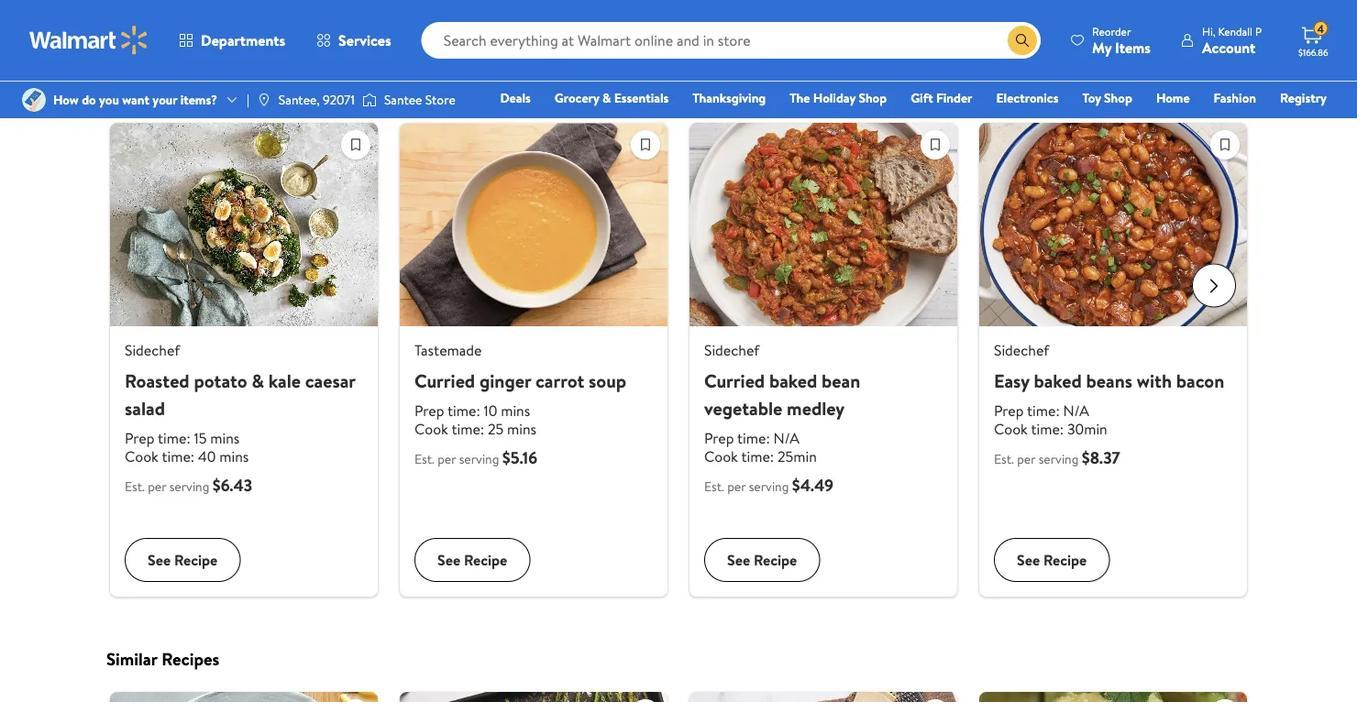 Task type: locate. For each thing, give the bounding box(es) containing it.
grocery & essentials link
[[547, 88, 677, 108]]

est. down "prep time: n/a cook time: 30min"
[[995, 451, 1015, 469]]

p
[[1256, 23, 1263, 39]]

est. inside 'est. per serving $4.49'
[[705, 478, 725, 496]]

3 see recipe from the left
[[728, 551, 798, 571]]

n/a for bean
[[774, 429, 800, 449]]

per down prep time: 15 mins cook time: 40 mins
[[148, 478, 166, 496]]

gift finder
[[911, 89, 973, 107]]

 image right 92071
[[362, 91, 377, 109]]

ginger
[[480, 368, 531, 394]]

1 baked from the left
[[770, 368, 818, 394]]

see for easy baked beans with bacon
[[1018, 551, 1041, 571]]

serving for curried baked bean vegetable medley
[[749, 478, 789, 496]]

est. down prep time: n/a cook time: 25min
[[705, 478, 725, 496]]

1 see recipe from the left
[[148, 551, 218, 571]]

carrot
[[536, 368, 585, 394]]

serving down 25
[[459, 451, 499, 469]]

0 horizontal spatial sidechef
[[125, 341, 180, 361]]

prep time: 10 mins cook time: 25 mins
[[415, 401, 537, 440]]

per for roasted potato & kale caesar salad
[[148, 478, 166, 496]]

25min
[[778, 447, 817, 467]]

25
[[488, 419, 504, 440]]

 image
[[257, 93, 271, 107]]

3 sidechef from the left
[[995, 341, 1050, 361]]

3 recipe from the left
[[754, 551, 798, 571]]

roasted
[[125, 368, 190, 394]]

cook down vegetable on the bottom right
[[705, 447, 739, 467]]

reorder
[[1093, 23, 1132, 39]]

per inside 'est. per serving $4.49'
[[728, 478, 746, 496]]

santee, 92071
[[279, 91, 355, 109]]

per down "prep time: n/a cook time: 30min"
[[1018, 451, 1036, 469]]

& right "grocery"
[[603, 89, 612, 107]]

1 vertical spatial &
[[252, 368, 264, 394]]

tastemade
[[415, 341, 482, 361]]

1 horizontal spatial sidechef
[[705, 341, 760, 361]]

soup
[[589, 368, 627, 394]]

|
[[247, 91, 249, 109]]

shop
[[859, 89, 887, 107], [1105, 89, 1133, 107]]

cook up est. per serving $5.16
[[415, 419, 449, 440]]

4 recipe from the left
[[1044, 551, 1088, 571]]

1 sidechef from the left
[[125, 341, 180, 361]]

n/a down the medley
[[774, 429, 800, 449]]

1 recipe from the left
[[174, 551, 218, 571]]

sidechef up roasted
[[125, 341, 180, 361]]

next slide of list image
[[1193, 264, 1237, 308]]

time: left 15
[[158, 429, 191, 449]]

cook
[[415, 419, 449, 440], [995, 419, 1028, 440], [125, 447, 159, 467], [705, 447, 739, 467]]

serving
[[459, 451, 499, 469], [1039, 451, 1079, 469], [169, 478, 209, 496], [749, 478, 789, 496]]

prep inside prep time: 15 mins cook time: 40 mins
[[125, 429, 155, 449]]

&
[[603, 89, 612, 107], [252, 368, 264, 394]]

curried ginger carrot soup image
[[400, 123, 668, 327]]

0 horizontal spatial n/a
[[774, 429, 800, 449]]

est.
[[415, 451, 435, 469], [995, 451, 1015, 469], [125, 478, 145, 496], [705, 478, 725, 496]]

per for curried ginger carrot soup
[[438, 451, 456, 469]]

serving inside est. per serving $8.37
[[1039, 451, 1079, 469]]

10
[[484, 401, 498, 421]]

2 recipe from the left
[[464, 551, 508, 571]]

0 horizontal spatial  image
[[22, 88, 46, 112]]

0 horizontal spatial &
[[252, 368, 264, 394]]

prep down easy
[[995, 401, 1024, 421]]

0 horizontal spatial with
[[182, 78, 214, 102]]

0 horizontal spatial shop
[[859, 89, 887, 107]]

2 curried from the left
[[705, 368, 765, 394]]

electronics link
[[989, 88, 1068, 108]]

time:
[[448, 401, 480, 421], [1028, 401, 1060, 421], [452, 419, 485, 440], [1032, 419, 1064, 440], [158, 429, 191, 449], [738, 429, 770, 449], [162, 447, 195, 467], [742, 447, 775, 467]]

1 horizontal spatial baked
[[1034, 368, 1082, 394]]

baked up the medley
[[770, 368, 818, 394]]

search icon image
[[1016, 33, 1030, 48]]

0 vertical spatial n/a
[[1064, 401, 1090, 421]]

the
[[790, 89, 811, 107]]

$4.49
[[792, 474, 834, 497]]

1 horizontal spatial  image
[[362, 91, 377, 109]]

toy shop
[[1083, 89, 1133, 107]]

sidechef
[[125, 341, 180, 361], [705, 341, 760, 361], [995, 341, 1050, 361]]

well
[[148, 78, 178, 102]]

see for curried baked bean vegetable medley
[[728, 551, 751, 571]]

30min
[[1068, 419, 1108, 440]]

prep time: n/a cook time: 25min
[[705, 429, 817, 467]]

time: left 25
[[452, 419, 485, 440]]

walmart image
[[29, 26, 149, 55]]

n/a inside "prep time: n/a cook time: 30min"
[[1064, 401, 1090, 421]]

grocery
[[555, 89, 600, 107]]

est. down prep time: 15 mins cook time: 40 mins
[[125, 478, 145, 496]]

with right your
[[182, 78, 214, 102]]

baked up "prep time: n/a cook time: 30min"
[[1034, 368, 1082, 394]]

baked inside curried baked bean vegetable medley
[[770, 368, 818, 394]]

prep down vegetable on the bottom right
[[705, 429, 734, 449]]

time: left 40
[[162, 447, 195, 467]]

easy
[[995, 368, 1030, 394]]

prep inside "prep time: n/a cook time: 30min"
[[995, 401, 1024, 421]]

curried
[[415, 368, 475, 394], [705, 368, 765, 394]]

want
[[122, 91, 150, 109]]

1 curried from the left
[[415, 368, 475, 394]]

est. for roasted potato & kale caesar salad
[[125, 478, 145, 496]]

Search search field
[[422, 22, 1041, 59]]

serving down prep time: n/a cook time: 25min
[[749, 478, 789, 496]]

prep inside prep time: n/a cook time: 25min
[[705, 429, 734, 449]]

cook down salad
[[125, 447, 159, 467]]

departments button
[[163, 18, 301, 62]]

easy baked beans with bacon
[[995, 368, 1225, 394]]

sidechef for easy
[[995, 341, 1050, 361]]

debit
[[1218, 115, 1249, 133]]

n/a
[[1064, 401, 1090, 421], [774, 429, 800, 449]]

1 horizontal spatial shop
[[1105, 89, 1133, 107]]

2 see recipe from the left
[[438, 551, 508, 571]]

curried for curried baked bean vegetable medley
[[705, 368, 765, 394]]

serving for curried ginger carrot soup
[[459, 451, 499, 469]]

recipe for curried baked bean vegetable medley
[[754, 551, 798, 571]]

prep for easy baked beans with bacon
[[995, 401, 1024, 421]]

prep left '10'
[[415, 401, 444, 421]]

1 horizontal spatial curried
[[705, 368, 765, 394]]

1 vertical spatial n/a
[[774, 429, 800, 449]]

gift
[[911, 89, 934, 107]]

curried up vegetable on the bottom right
[[705, 368, 765, 394]]

prep for curried ginger carrot soup
[[415, 401, 444, 421]]

1 horizontal spatial &
[[603, 89, 612, 107]]

recipe
[[174, 551, 218, 571], [464, 551, 508, 571], [754, 551, 798, 571], [1044, 551, 1088, 571]]

shop right toy
[[1105, 89, 1133, 107]]

per inside est. per serving $8.37
[[1018, 451, 1036, 469]]

saved image
[[632, 131, 660, 159], [1212, 131, 1240, 159], [342, 701, 370, 703], [1212, 701, 1240, 703]]

 image
[[22, 88, 46, 112], [362, 91, 377, 109]]

n/a down easy baked beans with bacon
[[1064, 401, 1090, 421]]

prep
[[415, 401, 444, 421], [995, 401, 1024, 421], [125, 429, 155, 449], [705, 429, 734, 449]]

serving for easy baked beans with bacon
[[1039, 451, 1079, 469]]

serving down 40
[[169, 478, 209, 496]]

see recipe
[[148, 551, 218, 571], [438, 551, 508, 571], [728, 551, 798, 571], [1018, 551, 1088, 571]]

serving inside est. per serving $5.16
[[459, 451, 499, 469]]

& left kale
[[252, 368, 264, 394]]

2 sidechef from the left
[[705, 341, 760, 361]]

saved image
[[342, 131, 370, 159], [922, 131, 950, 159], [632, 701, 660, 703], [922, 701, 950, 703]]

serving inside 'est. per serving $4.49'
[[749, 478, 789, 496]]

reorder my items
[[1093, 23, 1151, 57]]

0 horizontal spatial curried
[[415, 368, 475, 394]]

3 see from the left
[[728, 551, 751, 571]]

sidechef up easy
[[995, 341, 1050, 361]]

est. for easy baked beans with bacon
[[995, 451, 1015, 469]]

per inside "est. per serving $6.43"
[[148, 478, 166, 496]]

serving inside "est. per serving $6.43"
[[169, 478, 209, 496]]

baked for easy
[[1034, 368, 1082, 394]]

est. down prep time: 10 mins cook time: 25 mins
[[415, 451, 435, 469]]

recipe for roasted potato & kale caesar salad
[[174, 551, 218, 571]]

1 see from the left
[[148, 551, 171, 571]]

est. inside est. per serving $8.37
[[995, 451, 1015, 469]]

 image for how do you want your items?
[[22, 88, 46, 112]]

cook down easy
[[995, 419, 1028, 440]]

gift finder link
[[903, 88, 981, 108]]

0 horizontal spatial baked
[[770, 368, 818, 394]]

1 horizontal spatial with
[[1138, 368, 1173, 394]]

mins right 40
[[220, 447, 249, 467]]

per down prep time: n/a cook time: 25min
[[728, 478, 746, 496]]

items
[[1116, 37, 1151, 57]]

time: down easy
[[1028, 401, 1060, 421]]

per
[[438, 451, 456, 469], [1018, 451, 1036, 469], [148, 478, 166, 496], [728, 478, 746, 496]]

how do you want your items?
[[53, 91, 217, 109]]

4 see from the left
[[1018, 551, 1041, 571]]

1 horizontal spatial n/a
[[1064, 401, 1090, 421]]

2 baked from the left
[[1034, 368, 1082, 394]]

est. for curried baked bean vegetable medley
[[705, 478, 725, 496]]

est. inside est. per serving $5.16
[[415, 451, 435, 469]]

toy shop link
[[1075, 88, 1141, 108]]

see
[[148, 551, 171, 571], [438, 551, 461, 571], [728, 551, 751, 571], [1018, 551, 1041, 571]]

2 horizontal spatial sidechef
[[995, 341, 1050, 361]]

prep inside prep time: 10 mins cook time: 25 mins
[[415, 401, 444, 421]]

curried down tastemade
[[415, 368, 475, 394]]

do
[[82, 91, 96, 109]]

shop right holiday
[[859, 89, 887, 107]]

sidechef up vegetable on the bottom right
[[705, 341, 760, 361]]

fashion
[[1214, 89, 1257, 107]]

time: left '10'
[[448, 401, 480, 421]]

Walmart Site-Wide search field
[[422, 22, 1041, 59]]

see recipe for roasted potato & kale caesar salad
[[148, 551, 218, 571]]

2 shop from the left
[[1105, 89, 1133, 107]]

holiday
[[814, 89, 856, 107]]

est. inside "est. per serving $6.43"
[[125, 478, 145, 496]]

serving down "prep time: n/a cook time: 30min"
[[1039, 451, 1079, 469]]

2 see from the left
[[438, 551, 461, 571]]

per inside est. per serving $5.16
[[438, 451, 456, 469]]

n/a inside prep time: n/a cook time: 25min
[[774, 429, 800, 449]]

you
[[99, 91, 119, 109]]

see recipe for curried baked bean vegetable medley
[[728, 551, 798, 571]]

curried inside curried baked bean vegetable medley
[[705, 368, 765, 394]]

1 vertical spatial with
[[1138, 368, 1173, 394]]

kendall
[[1219, 23, 1253, 39]]

salad
[[125, 396, 165, 421]]

with right beans
[[1138, 368, 1173, 394]]

40
[[198, 447, 216, 467]]

prep down salad
[[125, 429, 155, 449]]

 image left how
[[22, 88, 46, 112]]

4 see recipe from the left
[[1018, 551, 1088, 571]]

mins right 25
[[507, 419, 537, 440]]

per down prep time: 10 mins cook time: 25 mins
[[438, 451, 456, 469]]



Task type: describe. For each thing, give the bounding box(es) containing it.
92071
[[323, 91, 355, 109]]

serving for roasted potato & kale caesar salad
[[169, 478, 209, 496]]

mins right '10'
[[501, 401, 531, 421]]

see recipe for curried ginger carrot soup
[[438, 551, 508, 571]]

est. per serving $8.37
[[995, 447, 1121, 470]]

goes
[[106, 78, 144, 102]]

services
[[339, 30, 391, 50]]

baked for curried
[[770, 368, 818, 394]]

prep time: n/a cook time: 30min
[[995, 401, 1108, 440]]

electronics
[[997, 89, 1059, 107]]

registry one debit
[[1187, 89, 1328, 133]]

1 shop from the left
[[859, 89, 887, 107]]

sidechef for roasted
[[125, 341, 180, 361]]

est. for curried ginger carrot soup
[[415, 451, 435, 469]]

est. per serving $4.49
[[705, 474, 834, 497]]

santee
[[384, 91, 422, 109]]

per for easy baked beans with bacon
[[1018, 451, 1036, 469]]

15
[[194, 429, 207, 449]]

cook inside prep time: 15 mins cook time: 40 mins
[[125, 447, 159, 467]]

the holiday shop
[[790, 89, 887, 107]]

0 vertical spatial with
[[182, 78, 214, 102]]

sidechef for curried
[[705, 341, 760, 361]]

$5.16
[[503, 447, 538, 470]]

santee,
[[279, 91, 320, 109]]

how
[[53, 91, 79, 109]]

items?
[[180, 91, 217, 109]]

kale
[[269, 368, 301, 394]]

& inside roasted potato & kale caesar salad
[[252, 368, 264, 394]]

cook inside "prep time: n/a cook time: 30min"
[[995, 419, 1028, 440]]

est. per serving $6.43
[[125, 474, 253, 497]]

curried baked bean vegetable medley
[[705, 368, 861, 421]]

time: up est. per serving $8.37
[[1032, 419, 1064, 440]]

see recipe for easy baked beans with bacon
[[1018, 551, 1088, 571]]

walmart+ link
[[1265, 114, 1336, 134]]

see for curried ginger carrot soup
[[438, 551, 461, 571]]

bacon
[[1177, 368, 1225, 394]]

similar recipes
[[106, 648, 220, 671]]

recipes
[[162, 648, 220, 671]]

curried ginger carrot soup
[[415, 368, 627, 394]]

finder
[[937, 89, 973, 107]]

hi,
[[1203, 23, 1216, 39]]

store
[[426, 91, 456, 109]]

easy baked beans with bacon image
[[980, 123, 1248, 327]]

goes well with
[[106, 78, 214, 102]]

bean
[[822, 368, 861, 394]]

registry link
[[1273, 88, 1336, 108]]

4
[[1318, 21, 1325, 36]]

per for curried baked bean vegetable medley
[[728, 478, 746, 496]]

 image for santee store
[[362, 91, 377, 109]]

account
[[1203, 37, 1256, 57]]

the holiday shop link
[[782, 88, 896, 108]]

cook inside prep time: n/a cook time: 25min
[[705, 447, 739, 467]]

roasted potato & kale caesar salad
[[125, 368, 356, 421]]

grocery & essentials
[[555, 89, 669, 107]]

est. per serving $5.16
[[415, 447, 538, 470]]

time: up 'est. per serving $4.49'
[[742, 447, 775, 467]]

registry
[[1281, 89, 1328, 107]]

prep time: 15 mins cook time: 40 mins
[[125, 429, 249, 467]]

walmart+
[[1273, 115, 1328, 133]]

departments
[[201, 30, 285, 50]]

cook inside prep time: 10 mins cook time: 25 mins
[[415, 419, 449, 440]]

potato
[[194, 368, 247, 394]]

$166.86
[[1299, 46, 1329, 58]]

hi, kendall p account
[[1203, 23, 1263, 57]]

deals link
[[492, 88, 539, 108]]

home
[[1157, 89, 1191, 107]]

recipe for curried ginger carrot soup
[[464, 551, 508, 571]]

essentials
[[615, 89, 669, 107]]

caesar
[[305, 368, 356, 394]]

mins right 15
[[210, 429, 240, 449]]

similar
[[106, 648, 158, 671]]

fashion link
[[1206, 88, 1265, 108]]

roasted potato & kale caesar salad image
[[110, 123, 378, 327]]

n/a for beans
[[1064, 401, 1090, 421]]

prep for curried baked bean vegetable medley
[[705, 429, 734, 449]]

curried for curried ginger carrot soup
[[415, 368, 475, 394]]

services button
[[301, 18, 407, 62]]

vegetable
[[705, 396, 783, 421]]

curried baked bean vegetable medley image
[[690, 123, 958, 327]]

$8.37
[[1082, 447, 1121, 470]]

time: down vegetable on the bottom right
[[738, 429, 770, 449]]

your
[[153, 91, 177, 109]]

home link
[[1149, 88, 1199, 108]]

deals
[[500, 89, 531, 107]]

$6.43
[[213, 474, 253, 497]]

one debit link
[[1179, 114, 1257, 134]]

recipe for easy baked beans with bacon
[[1044, 551, 1088, 571]]

beans
[[1087, 368, 1133, 394]]

0 vertical spatial &
[[603, 89, 612, 107]]

medley
[[787, 396, 845, 421]]

one
[[1187, 115, 1215, 133]]

see for roasted potato & kale caesar salad
[[148, 551, 171, 571]]

my
[[1093, 37, 1112, 57]]

thanksgiving
[[693, 89, 766, 107]]

toy
[[1083, 89, 1102, 107]]

santee store
[[384, 91, 456, 109]]

thanksgiving link
[[685, 88, 775, 108]]

prep for roasted potato & kale caesar salad
[[125, 429, 155, 449]]



Task type: vqa. For each thing, say whether or not it's contained in the screenshot.


